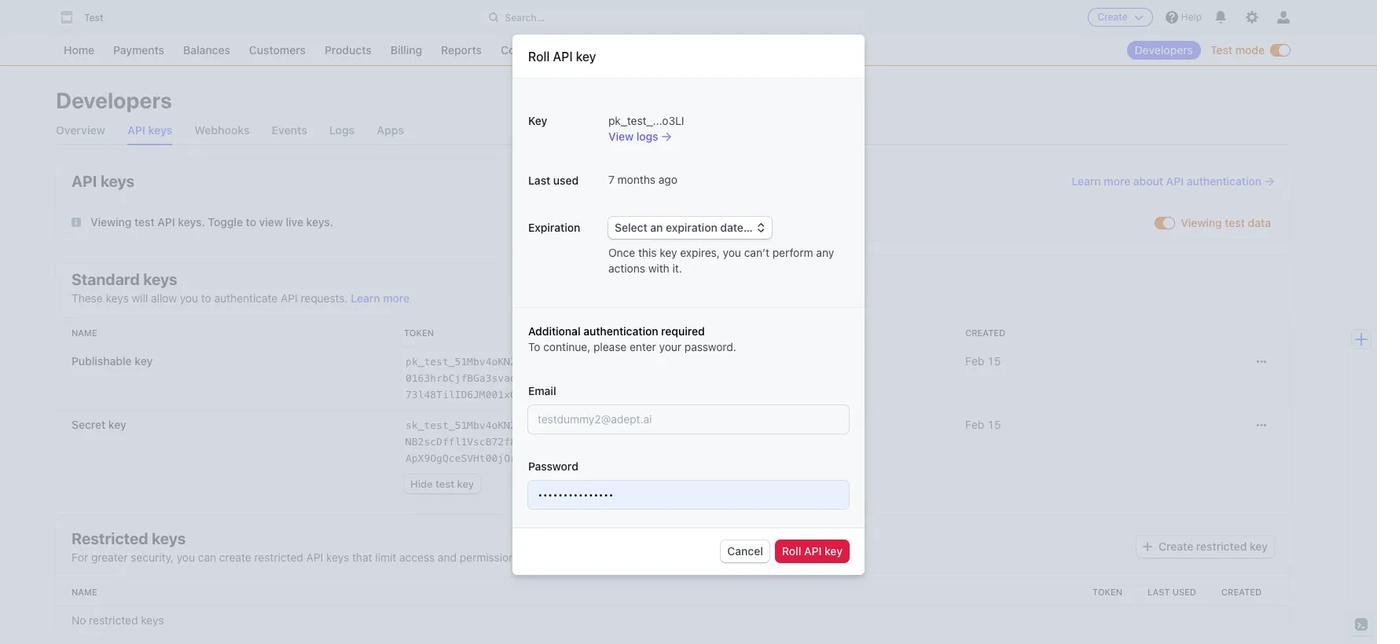 Task type: describe. For each thing, give the bounding box(es) containing it.
restricted inside restricted keys for greater security, you can create restricted api keys that limit access and permissions for different areas of your account data. learn more
[[254, 551, 303, 564]]

viewing test api keys. toggle to view live keys.
[[90, 215, 333, 229]]

authentication inside additional authentication required to continue, please enter your password.
[[584, 325, 658, 338]]

more inside standard keys these keys will allow you to authenticate api requests. learn more
[[383, 291, 410, 305]]

keys up the allow
[[143, 270, 177, 288]]

7
[[609, 173, 615, 186]]

create
[[219, 551, 251, 564]]

test button
[[56, 6, 119, 28]]

restricted keys for greater security, you can create restricted api keys that limit access and permissions for different areas of your account data. learn more
[[72, 530, 788, 564]]

nb2scdffl1vscb72f8k0i8sfxomansdamzyk9wkigg
[[406, 436, 664, 448]]

create button
[[1088, 8, 1153, 27]]

1 horizontal spatial created
[[1222, 587, 1262, 597]]

password.
[[685, 340, 737, 354]]

test for data
[[1225, 216, 1245, 229]]

for
[[72, 551, 88, 564]]

limit
[[375, 551, 397, 564]]

this
[[638, 246, 657, 259]]

connect link
[[493, 41, 553, 60]]

used
[[1173, 587, 1197, 597]]

help button
[[1160, 5, 1208, 30]]

customers
[[249, 43, 306, 57]]

73l48tilid6jm001xgjo3li
[[406, 389, 547, 401]]

search…
[[505, 11, 545, 23]]

that
[[352, 551, 372, 564]]

events link
[[272, 116, 307, 145]]

required
[[661, 325, 705, 338]]

data
[[690, 67, 711, 76]]

you inside restricted keys for greater security, you can create restricted api keys that limit access and permissions for different areas of your account data. learn more
[[177, 551, 195, 564]]

these
[[72, 291, 103, 305]]

authenticate
[[214, 291, 278, 305]]

can
[[198, 551, 216, 564]]

apps
[[377, 123, 404, 137]]

reports
[[441, 43, 482, 57]]

expiration
[[528, 221, 581, 234]]

0 horizontal spatial created
[[966, 327, 1006, 338]]

home link
[[56, 41, 102, 60]]

restricted
[[72, 530, 148, 548]]

api inside tab list
[[127, 123, 145, 137]]

0 vertical spatial token
[[404, 327, 434, 338]]

2 horizontal spatial learn
[[1072, 175, 1101, 188]]

security,
[[131, 551, 174, 564]]

used
[[553, 174, 579, 187]]

overview link
[[56, 116, 105, 145]]

view
[[259, 215, 283, 229]]

last used
[[1148, 587, 1197, 597]]

greater
[[91, 551, 128, 564]]

keys left that
[[326, 551, 349, 564]]

create for create
[[1098, 11, 1128, 23]]

0 vertical spatial more
[[1104, 175, 1131, 188]]

create restricted key
[[1159, 540, 1268, 553]]

hide
[[410, 478, 433, 490]]

standard
[[72, 270, 140, 288]]

no
[[72, 614, 86, 627]]

27
[[743, 354, 757, 368]]

months
[[618, 173, 656, 186]]

customers link
[[241, 41, 314, 60]]

please
[[594, 340, 627, 354]]

0 horizontal spatial developers
[[56, 87, 172, 113]]

1 15 from the top
[[988, 354, 1001, 368]]

keys down api keys link
[[101, 172, 135, 190]]

viewing test data
[[1181, 216, 1271, 229]]

roll inside button
[[782, 545, 801, 558]]

svg image
[[1143, 542, 1153, 552]]

events
[[272, 123, 307, 137]]

developers link
[[1127, 41, 1201, 60]]

mar
[[721, 354, 740, 368]]

email
[[528, 384, 556, 398]]

data
[[1248, 216, 1271, 229]]

can't
[[744, 246, 770, 259]]

perform
[[773, 246, 813, 259]]

webhooks
[[194, 123, 250, 137]]

0 vertical spatial api keys
[[127, 123, 172, 137]]

create restricted key link
[[1137, 536, 1275, 558]]

password
[[528, 460, 579, 473]]

restricted for keys
[[89, 614, 138, 627]]

payments
[[113, 43, 164, 57]]

payments link
[[105, 41, 172, 60]]

mar 27
[[721, 354, 757, 368]]

learn more link for standard keys
[[351, 291, 410, 305]]

2 name from the top
[[72, 587, 97, 597]]

2 feb 15 from the top
[[966, 418, 1001, 431]]

expires,
[[680, 246, 720, 259]]

learn more link for restricted keys
[[729, 551, 788, 564]]

connect
[[501, 43, 545, 57]]

1 feb from the top
[[966, 354, 985, 368]]

api down overview "link"
[[72, 172, 97, 190]]

roll api key button
[[776, 541, 849, 563]]

publishable
[[72, 354, 132, 368]]

2 keys. from the left
[[306, 215, 333, 229]]

apps link
[[377, 116, 404, 145]]

last for last used
[[1148, 587, 1170, 597]]

actions
[[609, 262, 645, 275]]



Task type: vqa. For each thing, say whether or not it's contained in the screenshot.
first Oct 18 from right
no



Task type: locate. For each thing, give the bounding box(es) containing it.
authentication up please
[[584, 325, 658, 338]]

0 vertical spatial create
[[1098, 11, 1128, 23]]

test inside hide test key button
[[436, 478, 455, 490]]

0 vertical spatial learn more link
[[351, 291, 410, 305]]

areas
[[587, 551, 615, 564]]

keys
[[148, 123, 172, 137], [101, 172, 135, 190], [143, 270, 177, 288], [106, 291, 129, 305], [152, 530, 186, 548], [326, 551, 349, 564], [141, 614, 164, 627]]

view
[[609, 130, 634, 143]]

1 horizontal spatial roll api key
[[782, 545, 843, 558]]

to left the authenticate at top
[[201, 291, 211, 305]]

more right requests.
[[383, 291, 410, 305]]

1 vertical spatial you
[[180, 291, 198, 305]]

api inside standard keys these keys will allow you to authenticate api requests. learn more
[[281, 291, 298, 305]]

test right hide
[[436, 478, 455, 490]]

continue,
[[544, 340, 591, 354]]

roll api key inside button
[[782, 545, 843, 558]]

1 vertical spatial developers
[[56, 87, 172, 113]]

1 horizontal spatial roll
[[782, 545, 801, 558]]

restricted right create
[[254, 551, 303, 564]]

learn more about api authentication
[[1072, 175, 1262, 188]]

to left view
[[246, 215, 256, 229]]

restricted up used
[[1197, 540, 1247, 553]]

2 viewing from the left
[[1181, 216, 1222, 229]]

1 horizontal spatial create
[[1159, 540, 1194, 553]]

pk_test_...o3li
[[609, 114, 684, 127]]

0 horizontal spatial restricted
[[89, 614, 138, 627]]

1 vertical spatial roll api key
[[782, 545, 843, 558]]

0 vertical spatial name
[[72, 327, 97, 338]]

1 horizontal spatial your
[[659, 340, 682, 354]]

1 vertical spatial feb 15
[[966, 418, 1001, 431]]

1 vertical spatial learn
[[351, 291, 380, 305]]

api keys down overview "link"
[[72, 172, 135, 190]]

roll left more
[[528, 50, 550, 64]]

live
[[286, 215, 304, 229]]

more
[[564, 43, 590, 57]]

keys.
[[178, 215, 205, 229], [306, 215, 333, 229]]

pk_test_51mbv4oknz6rm8bhfikgwtk2itsavokels
[[406, 356, 664, 368]]

you inside standard keys these keys will allow you to authenticate api requests. learn more
[[180, 291, 198, 305]]

logs link
[[329, 116, 355, 145]]

1 horizontal spatial restricted
[[254, 551, 303, 564]]

2 15 from the top
[[988, 418, 1001, 431]]

1 horizontal spatial to
[[246, 215, 256, 229]]

1 vertical spatial to
[[201, 291, 211, 305]]

1 vertical spatial 15
[[988, 418, 1001, 431]]

standard keys these keys will allow you to authenticate api requests. learn more
[[72, 270, 410, 305]]

0 horizontal spatial roll api key
[[528, 50, 596, 64]]

1 vertical spatial more
[[383, 291, 410, 305]]

publishable key
[[72, 354, 153, 368]]

your
[[659, 340, 682, 354], [631, 551, 653, 564]]

1 horizontal spatial learn
[[729, 551, 758, 564]]

Search… search field
[[480, 7, 866, 27]]

0 vertical spatial to
[[246, 215, 256, 229]]

last for last used
[[528, 174, 551, 187]]

of
[[618, 551, 628, 564]]

1 horizontal spatial more
[[761, 551, 788, 564]]

1 vertical spatial feb
[[966, 418, 985, 431]]

name
[[72, 327, 97, 338], [72, 587, 97, 597]]

overview
[[56, 123, 105, 137]]

learn inside restricted keys for greater security, you can create restricted api keys that limit access and permissions for different areas of your account data. learn more
[[729, 551, 758, 564]]

sk_test_51mbv4oknz6rm8bhfmta1inohnashh77j0 nb2scdffl1vscb72f8k0i8sfxomansdamzyk9wkigg apx9ogqcesvht00jorauixz button
[[404, 416, 667, 468]]

different
[[541, 551, 584, 564]]

cancel button
[[721, 541, 770, 563]]

to inside standard keys these keys will allow you to authenticate api requests. learn more
[[201, 291, 211, 305]]

test for test
[[84, 12, 103, 24]]

1 vertical spatial api keys
[[72, 172, 135, 190]]

learn left about
[[1072, 175, 1101, 188]]

api inside button
[[804, 545, 822, 558]]

authentication
[[1187, 175, 1262, 188], [584, 325, 658, 338]]

0 horizontal spatial authentication
[[584, 325, 658, 338]]

secret key
[[72, 418, 126, 431]]

billing
[[391, 43, 422, 57]]

to
[[246, 215, 256, 229], [201, 291, 211, 305]]

keys inside tab list
[[148, 123, 172, 137]]

your down required
[[659, 340, 682, 354]]

data.
[[700, 551, 726, 564]]

you inside once this key expires, you can't perform any actions with it.
[[723, 246, 741, 259]]

once
[[609, 246, 635, 259]]

test for key
[[436, 478, 455, 490]]

create for create restricted key
[[1159, 540, 1194, 553]]

1 horizontal spatial viewing
[[1181, 216, 1222, 229]]

1 horizontal spatial learn more link
[[729, 551, 788, 564]]

api right connect link
[[553, 50, 573, 64]]

0 vertical spatial developers
[[1135, 43, 1194, 57]]

0 vertical spatial authentication
[[1187, 175, 1262, 188]]

0 vertical spatial roll
[[528, 50, 550, 64]]

0 horizontal spatial keys.
[[178, 215, 205, 229]]

last left used
[[1148, 587, 1170, 597]]

1 vertical spatial your
[[631, 551, 653, 564]]

test inside test "button"
[[84, 12, 103, 24]]

restricted right no
[[89, 614, 138, 627]]

learn more link right requests.
[[351, 291, 410, 305]]

create up developers link
[[1098, 11, 1128, 23]]

additional authentication required to continue, please enter your password.
[[528, 325, 737, 354]]

1 vertical spatial authentication
[[584, 325, 658, 338]]

2 feb from the top
[[966, 418, 985, 431]]

allow
[[151, 291, 177, 305]]

0 vertical spatial feb
[[966, 354, 985, 368]]

authentication up viewing test data
[[1187, 175, 1262, 188]]

create inside create restricted key link
[[1159, 540, 1194, 553]]

api keys right overview
[[127, 123, 172, 137]]

0 horizontal spatial your
[[631, 551, 653, 564]]

more inside restricted keys for greater security, you can create restricted api keys that limit access and permissions for different areas of your account data. learn more
[[761, 551, 788, 564]]

test up home
[[84, 12, 103, 24]]

create inside create button
[[1098, 11, 1128, 23]]

0 vertical spatial learn
[[1072, 175, 1101, 188]]

pk_test_51mbv4oknz6rm8bhfikgwtk2itsavokels 0163hrbcjfbga3svadbdyiiagilqktjxvuzzhhj3dd 73l48tilid6jm001xgjo3li button
[[404, 352, 667, 405]]

tab list
[[56, 116, 1290, 145]]

once this key expires, you can't perform any actions with it.
[[609, 246, 834, 275]]

learn more link
[[351, 291, 410, 305], [729, 551, 788, 564]]

keys up security,
[[152, 530, 186, 548]]

products link
[[317, 41, 380, 60]]

logs
[[637, 130, 659, 143]]

developers up overview
[[56, 87, 172, 113]]

any
[[816, 246, 834, 259]]

1 feb 15 from the top
[[966, 354, 1001, 368]]

learn inside standard keys these keys will allow you to authenticate api requests. learn more
[[351, 291, 380, 305]]

roll right cancel
[[782, 545, 801, 558]]

view logs
[[609, 130, 659, 143]]

1 horizontal spatial developers
[[1135, 43, 1194, 57]]

feb
[[966, 354, 985, 368], [966, 418, 985, 431]]

keys down "standard"
[[106, 291, 129, 305]]

2 vertical spatial svg image
[[1257, 421, 1267, 430]]

1 vertical spatial created
[[1222, 587, 1262, 597]]

test up "standard"
[[134, 215, 155, 229]]

enter
[[630, 340, 656, 354]]

test
[[84, 12, 103, 24], [1211, 43, 1233, 57]]

keys down security,
[[141, 614, 164, 627]]

secret
[[72, 418, 106, 431]]

1 vertical spatial learn more link
[[729, 551, 788, 564]]

2 horizontal spatial more
[[1104, 175, 1131, 188]]

cancel
[[728, 545, 763, 558]]

will
[[132, 291, 148, 305]]

0 vertical spatial test
[[84, 12, 103, 24]]

viewing for viewing test data
[[1181, 216, 1222, 229]]

0 horizontal spatial learn
[[351, 291, 380, 305]]

2 horizontal spatial restricted
[[1197, 540, 1247, 553]]

name up publishable
[[72, 327, 97, 338]]

key
[[576, 50, 596, 64], [660, 246, 677, 259], [135, 354, 153, 368], [108, 418, 126, 431], [457, 478, 474, 490], [1250, 540, 1268, 553], [825, 545, 843, 558]]

api right overview
[[127, 123, 145, 137]]

0 vertical spatial 15
[[988, 354, 1001, 368]]

0 vertical spatial last
[[528, 174, 551, 187]]

mode
[[1236, 43, 1265, 57]]

restricted for key
[[1197, 540, 1247, 553]]

you
[[723, 246, 741, 259], [180, 291, 198, 305], [177, 551, 195, 564]]

0 horizontal spatial create
[[1098, 11, 1128, 23]]

0163hrbcjfbga3svadbdyiiagilqktjxvuzzhhj3dd
[[406, 372, 664, 384]]

products
[[325, 43, 372, 57]]

0 vertical spatial feb 15
[[966, 354, 1001, 368]]

1 vertical spatial svg image
[[1257, 357, 1267, 366]]

your right of
[[631, 551, 653, 564]]

learn more about api authentication link
[[1072, 174, 1275, 189]]

learn more link right data.
[[729, 551, 788, 564]]

test for test mode
[[1211, 43, 1233, 57]]

you left can
[[177, 551, 195, 564]]

toggle
[[208, 215, 243, 229]]

1 name from the top
[[72, 327, 97, 338]]

roll
[[528, 50, 550, 64], [782, 545, 801, 558]]

last left "used"
[[528, 174, 551, 187]]

apx9ogqcesvht00jorauixz
[[406, 452, 547, 464]]

api left the toggle
[[158, 215, 175, 229]]

1 horizontal spatial keys.
[[306, 215, 333, 229]]

1 viewing from the left
[[90, 215, 132, 229]]

more button
[[556, 41, 614, 60]]

learn right data.
[[729, 551, 758, 564]]

0 vertical spatial roll api key
[[528, 50, 596, 64]]

billing link
[[383, 41, 430, 60]]

sk_test_51mbv4oknz6rm8bhfmta1inohnashh77j0 nb2scdffl1vscb72f8k0i8sfxomansdamzyk9wkigg apx9ogqcesvht00jorauixz
[[406, 419, 664, 464]]

0 horizontal spatial test
[[84, 12, 103, 24]]

no restricted keys
[[72, 614, 164, 627]]

2 vertical spatial learn
[[729, 551, 758, 564]]

2 vertical spatial you
[[177, 551, 195, 564]]

viewing down learn more about api authentication link
[[1181, 216, 1222, 229]]

0 vertical spatial created
[[966, 327, 1006, 338]]

home
[[64, 43, 94, 57]]

0 horizontal spatial roll
[[528, 50, 550, 64]]

name up no
[[72, 587, 97, 597]]

create right svg image on the right
[[1159, 540, 1194, 553]]

1 horizontal spatial test
[[436, 478, 455, 490]]

api inside restricted keys for greater security, you can create restricted api keys that limit access and permissions for different areas of your account data. learn more
[[306, 551, 323, 564]]

your inside restricted keys for greater security, you can create restricted api keys that limit access and permissions for different areas of your account data. learn more
[[631, 551, 653, 564]]

2 vertical spatial more
[[761, 551, 788, 564]]

created
[[966, 327, 1006, 338], [1222, 587, 1262, 597]]

your inside additional authentication required to continue, please enter your password.
[[659, 340, 682, 354]]

ago
[[659, 173, 678, 186]]

test
[[134, 215, 155, 229], [1225, 216, 1245, 229], [436, 478, 455, 490]]

0 horizontal spatial last
[[528, 174, 551, 187]]

hide test key
[[410, 478, 474, 490]]

0 vertical spatial svg image
[[72, 218, 81, 227]]

0 horizontal spatial to
[[201, 291, 211, 305]]

1 vertical spatial roll
[[782, 545, 801, 558]]

1 horizontal spatial authentication
[[1187, 175, 1262, 188]]

roll api key right cancel
[[782, 545, 843, 558]]

roll api key down the search…
[[528, 50, 596, 64]]

0 vertical spatial your
[[659, 340, 682, 354]]

viewing
[[90, 215, 132, 229], [1181, 216, 1222, 229]]

access
[[399, 551, 435, 564]]

0 horizontal spatial learn more link
[[351, 291, 410, 305]]

last used
[[528, 174, 579, 187]]

2 horizontal spatial test
[[1225, 216, 1245, 229]]

api right cancel
[[804, 545, 822, 558]]

1 vertical spatial token
[[1093, 587, 1123, 597]]

more
[[1104, 175, 1131, 188], [383, 291, 410, 305], [761, 551, 788, 564]]

1 horizontal spatial last
[[1148, 587, 1170, 597]]

you left 'can't' at top right
[[723, 246, 741, 259]]

account
[[656, 551, 697, 564]]

more left about
[[1104, 175, 1131, 188]]

test mode
[[1211, 43, 1265, 57]]

0 horizontal spatial token
[[404, 327, 434, 338]]

1 keys. from the left
[[178, 215, 205, 229]]

webhooks link
[[194, 116, 250, 145]]

restricted
[[1197, 540, 1247, 553], [254, 551, 303, 564], [89, 614, 138, 627]]

test left mode
[[1211, 43, 1233, 57]]

0 horizontal spatial more
[[383, 291, 410, 305]]

and
[[438, 551, 457, 564]]

pk_test_51mbv4oknz6rm8bhfikgwtk2itsavokels 0163hrbcjfbga3svadbdyiiagilqktjxvuzzhhj3dd 73l48tilid6jm001xgjo3li
[[406, 356, 664, 401]]

1 vertical spatial create
[[1159, 540, 1194, 553]]

more right data.
[[761, 551, 788, 564]]

learn right requests.
[[351, 291, 380, 305]]

0 horizontal spatial viewing
[[90, 215, 132, 229]]

to
[[528, 340, 541, 354]]

tab list containing overview
[[56, 116, 1290, 145]]

key inside once this key expires, you can't perform any actions with it.
[[660, 246, 677, 259]]

api right about
[[1167, 175, 1184, 188]]

api left that
[[306, 551, 323, 564]]

test left data
[[1225, 216, 1245, 229]]

developers down help button at right
[[1135, 43, 1194, 57]]

1 horizontal spatial token
[[1093, 587, 1123, 597]]

1 horizontal spatial test
[[1211, 43, 1233, 57]]

0 vertical spatial you
[[723, 246, 741, 259]]

keys. left the toggle
[[178, 215, 205, 229]]

viewing up "standard"
[[90, 215, 132, 229]]

1 vertical spatial last
[[1148, 587, 1170, 597]]

balances
[[183, 43, 230, 57]]

1 vertical spatial test
[[1211, 43, 1233, 57]]

keys left webhooks
[[148, 123, 172, 137]]

svg image
[[72, 218, 81, 227], [1257, 357, 1267, 366], [1257, 421, 1267, 430]]

viewing for viewing test api keys. toggle to view live keys.
[[90, 215, 132, 229]]

you right the allow
[[180, 291, 198, 305]]

test for api
[[134, 215, 155, 229]]

balances link
[[175, 41, 238, 60]]

with
[[648, 262, 670, 275]]

api left requests.
[[281, 291, 298, 305]]

1 vertical spatial name
[[72, 587, 97, 597]]

0 horizontal spatial test
[[134, 215, 155, 229]]

keys. right live
[[306, 215, 333, 229]]



